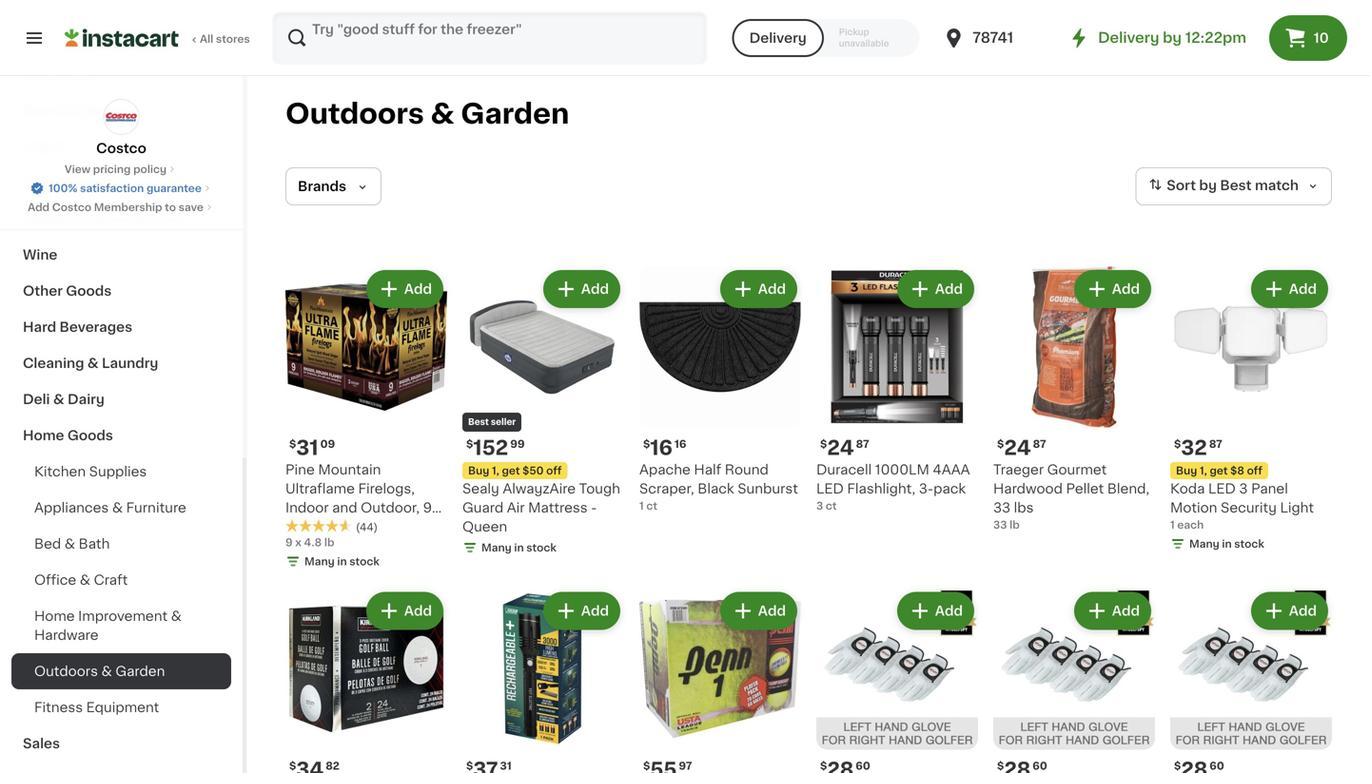 Task type: locate. For each thing, give the bounding box(es) containing it.
duracell
[[817, 463, 872, 477]]

0 horizontal spatial 3
[[817, 501, 823, 512]]

delivery inside button
[[750, 31, 807, 45]]

2 buy from the left
[[1176, 466, 1198, 476]]

motion
[[1171, 502, 1218, 515]]

outdoors down hardware
[[34, 665, 98, 679]]

best inside product group
[[468, 418, 489, 427]]

garden up equipment
[[115, 665, 165, 679]]

home up hardware
[[34, 610, 75, 623]]

hard beverages
[[23, 321, 132, 334]]

1 horizontal spatial 1,
[[1200, 466, 1208, 476]]

0 vertical spatial 3
[[1240, 483, 1248, 496]]

equipment
[[86, 701, 159, 715]]

9 right outdoor,
[[423, 502, 432, 515]]

0 horizontal spatial 31
[[296, 438, 318, 458]]

lb inside traeger gourmet hardwood pellet blend, 33 lbs 33 lb
[[1010, 520, 1020, 531]]

2 horizontal spatial many in stock
[[1190, 539, 1265, 550]]

1 33 from the top
[[994, 502, 1011, 515]]

hardware
[[34, 629, 99, 642]]

Search field
[[274, 13, 706, 63]]

& inside 'link'
[[72, 212, 83, 226]]

off for 32
[[1247, 466, 1263, 476]]

& for appliances & furniture link
[[112, 502, 123, 515]]

delivery
[[1098, 31, 1160, 45], [750, 31, 807, 45]]

best
[[1220, 179, 1252, 192], [468, 418, 489, 427]]

1 vertical spatial 1
[[1171, 520, 1175, 531]]

1 horizontal spatial led
[[1209, 483, 1236, 496]]

outdoors up the brands dropdown button
[[286, 100, 424, 128]]

78741 button
[[943, 11, 1057, 65]]

half
[[694, 463, 722, 477]]

60
[[856, 761, 871, 772], [1033, 761, 1048, 772], [1210, 761, 1225, 772]]

2 vertical spatial goods
[[67, 429, 113, 443]]

1 horizontal spatial by
[[1200, 179, 1217, 192]]

ct down scraper,
[[647, 501, 658, 512]]

dairy
[[68, 393, 105, 406]]

garden down search field
[[461, 100, 569, 128]]

led down 'buy 1, get $8 off'
[[1209, 483, 1236, 496]]

goods for home goods
[[67, 429, 113, 443]]

costco logo image
[[103, 99, 139, 135]]

0 horizontal spatial delivery
[[750, 31, 807, 45]]

0 horizontal spatial outdoors & garden
[[34, 665, 165, 679]]

0 horizontal spatial outdoors
[[34, 665, 98, 679]]

supplies
[[89, 465, 147, 479]]

3 87 from the left
[[1209, 439, 1223, 450]]

guarantee
[[147, 183, 202, 194]]

stock
[[1235, 539, 1265, 550], [527, 543, 557, 553], [350, 557, 380, 567]]

0 vertical spatial goods
[[66, 176, 112, 189]]

$ 24 87
[[820, 438, 870, 458], [997, 438, 1047, 458]]

& down "beverages"
[[87, 357, 99, 370]]

3 60 from the left
[[1210, 761, 1225, 772]]

stock down (44)
[[350, 557, 380, 567]]

sort by
[[1167, 179, 1217, 192]]

in down koda led 3 panel motion security light 1 each
[[1222, 539, 1232, 550]]

2 horizontal spatial ct
[[826, 501, 837, 512]]

buy up sealy
[[468, 466, 489, 476]]

by left the 12:22pm
[[1163, 31, 1182, 45]]

1 horizontal spatial 9
[[423, 502, 432, 515]]

add costco membership to save
[[28, 202, 204, 213]]

1 vertical spatial 3
[[817, 501, 823, 512]]

33 left lbs
[[994, 502, 1011, 515]]

personal
[[86, 212, 146, 226]]

1 vertical spatial outdoors & garden
[[34, 665, 165, 679]]

home for home goods
[[23, 429, 64, 443]]

1 vertical spatial goods
[[66, 285, 112, 298]]

product group
[[286, 266, 447, 573], [463, 266, 624, 560], [640, 266, 801, 514], [817, 266, 978, 514], [994, 266, 1155, 533], [1171, 266, 1332, 556], [286, 589, 447, 774], [463, 589, 624, 774], [640, 589, 801, 774], [817, 589, 978, 774], [994, 589, 1155, 774], [1171, 589, 1332, 774]]

liquor link
[[11, 128, 231, 165]]

1 horizontal spatial 87
[[1033, 439, 1047, 450]]

0 horizontal spatial 1,
[[492, 466, 499, 476]]

32
[[1181, 438, 1208, 458]]

lb down lbs
[[1010, 520, 1020, 531]]

0 vertical spatial home
[[23, 429, 64, 443]]

$ inside $ 32 87
[[1174, 439, 1181, 450]]

1 horizontal spatial get
[[1210, 466, 1228, 476]]

& up the fitness equipment
[[101, 665, 112, 679]]

2 horizontal spatial stock
[[1235, 539, 1265, 550]]

1 horizontal spatial garden
[[461, 100, 569, 128]]

care
[[150, 212, 182, 226]]

0 horizontal spatial many in stock
[[305, 557, 380, 567]]

lb right 4.8
[[324, 538, 334, 548]]

3
[[1240, 483, 1248, 496], [817, 501, 823, 512]]

costco
[[96, 142, 146, 155], [52, 202, 91, 213]]

1 horizontal spatial 16
[[675, 439, 687, 450]]

0 vertical spatial best
[[1220, 179, 1252, 192]]

1 get from the left
[[502, 466, 520, 476]]

stock down the security
[[1235, 539, 1265, 550]]

& for deli & dairy link
[[53, 393, 64, 406]]

24
[[827, 438, 854, 458], [1004, 438, 1031, 458]]

0 vertical spatial 9
[[423, 502, 432, 515]]

delivery for delivery
[[750, 31, 807, 45]]

1 horizontal spatial costco
[[96, 142, 146, 155]]

1 horizontal spatial 3
[[1240, 483, 1248, 496]]

outdoors & garden link
[[11, 654, 231, 690]]

get left $50 at the left
[[502, 466, 520, 476]]

1 87 from the left
[[856, 439, 870, 450]]

2 off from the left
[[1247, 466, 1263, 476]]

2 get from the left
[[1210, 466, 1228, 476]]

1 vertical spatial outdoors
[[34, 665, 98, 679]]

best left match at top
[[1220, 179, 1252, 192]]

product group containing 32
[[1171, 266, 1332, 556]]

0 horizontal spatial in
[[337, 557, 347, 567]]

best for best match
[[1220, 179, 1252, 192]]

best inside field
[[1220, 179, 1252, 192]]

koda
[[1171, 483, 1205, 496]]

1 $ 24 87 from the left
[[820, 438, 870, 458]]

2 $ 24 87 from the left
[[997, 438, 1047, 458]]

1 vertical spatial lb
[[324, 538, 334, 548]]

1 vertical spatial 9
[[286, 538, 293, 548]]

garden
[[461, 100, 569, 128], [115, 665, 165, 679]]

1 left each
[[1171, 520, 1175, 531]]

2 horizontal spatial 87
[[1209, 439, 1223, 450]]

beer
[[23, 104, 55, 117]]

33 down the hardwood
[[994, 520, 1007, 531]]

get for 152
[[502, 466, 520, 476]]

2 horizontal spatial many
[[1190, 539, 1220, 550]]

apache
[[640, 463, 691, 477]]

& right improvement
[[171, 610, 182, 623]]

1 off from the left
[[546, 466, 562, 476]]

alwayzaire
[[503, 483, 576, 496]]

many in stock down queen
[[482, 543, 557, 553]]

guard
[[463, 502, 504, 515]]

ct down duracell
[[826, 501, 837, 512]]

1 horizontal spatial 1
[[1171, 520, 1175, 531]]

78741
[[973, 31, 1014, 45]]

87 for traeger
[[1033, 439, 1047, 450]]

2 24 from the left
[[1004, 438, 1031, 458]]

by right sort
[[1200, 179, 1217, 192]]

buy up koda
[[1176, 466, 1198, 476]]

many in stock down koda led 3 panel motion security light 1 each
[[1190, 539, 1265, 550]]

many down queen
[[482, 543, 512, 553]]

off right $8
[[1247, 466, 1263, 476]]

&
[[431, 100, 454, 128], [58, 104, 69, 117], [72, 212, 83, 226], [87, 357, 99, 370], [53, 393, 64, 406], [112, 502, 123, 515], [65, 538, 75, 551], [80, 574, 90, 587], [171, 610, 182, 623], [101, 665, 112, 679]]

9 inside pine mountain ultraflame firelogs, indoor and outdoor, 9 ct
[[423, 502, 432, 515]]

1 vertical spatial 31
[[500, 761, 512, 772]]

0 vertical spatial lb
[[1010, 520, 1020, 531]]

0 vertical spatial by
[[1163, 31, 1182, 45]]

1 horizontal spatial outdoors & garden
[[286, 100, 569, 128]]

ct for 9
[[286, 521, 299, 534]]

3 inside koda led 3 panel motion security light 1 each
[[1240, 483, 1248, 496]]

0 vertical spatial garden
[[461, 100, 569, 128]]

led
[[817, 483, 844, 496], [1209, 483, 1236, 496]]

home improvement & hardware link
[[11, 599, 231, 654]]

1, down $ 32 87
[[1200, 466, 1208, 476]]

ct up the x
[[286, 521, 299, 534]]

home down the deli
[[23, 429, 64, 443]]

1 60 from the left
[[856, 761, 871, 772]]

0 horizontal spatial off
[[546, 466, 562, 476]]

$ inside $ 152 99
[[466, 439, 473, 450]]

87 inside $ 32 87
[[1209, 439, 1223, 450]]

1 horizontal spatial off
[[1247, 466, 1263, 476]]

delivery by 12:22pm link
[[1068, 27, 1247, 49]]

round
[[725, 463, 769, 477]]

0 horizontal spatial 87
[[856, 439, 870, 450]]

in down air at the left bottom
[[514, 543, 524, 553]]

2 horizontal spatial 60
[[1210, 761, 1225, 772]]

87 up duracell
[[856, 439, 870, 450]]

1 horizontal spatial many
[[482, 543, 512, 553]]

0 horizontal spatial 1
[[640, 501, 644, 512]]

buy 1, get $50 off
[[468, 466, 562, 476]]

1 horizontal spatial 24
[[1004, 438, 1031, 458]]

& down the supplies
[[112, 502, 123, 515]]

2 led from the left
[[1209, 483, 1236, 496]]

best left seller
[[468, 418, 489, 427]]

traeger
[[994, 463, 1044, 477]]

0 horizontal spatial ct
[[286, 521, 299, 534]]

1, down $ 152 99
[[492, 466, 499, 476]]

goods up "beverages"
[[66, 285, 112, 298]]

office & craft
[[34, 574, 128, 587]]

black
[[698, 483, 734, 496]]

1 vertical spatial best
[[468, 418, 489, 427]]

1,
[[492, 466, 499, 476], [1200, 466, 1208, 476]]

1 inside koda led 3 panel motion security light 1 each
[[1171, 520, 1175, 531]]

1 horizontal spatial delivery
[[1098, 31, 1160, 45]]

0 horizontal spatial garden
[[115, 665, 165, 679]]

delivery button
[[732, 19, 824, 57]]

by inside field
[[1200, 179, 1217, 192]]

goods up kitchen supplies
[[67, 429, 113, 443]]

$ 24 87 up traeger
[[997, 438, 1047, 458]]

home for home improvement & hardware
[[34, 610, 75, 623]]

2 87 from the left
[[1033, 439, 1047, 450]]

24 up traeger
[[1004, 438, 1031, 458]]

9
[[423, 502, 432, 515], [286, 538, 293, 548]]

1 vertical spatial 33
[[994, 520, 1007, 531]]

1 horizontal spatial lb
[[1010, 520, 1020, 531]]

0 horizontal spatial by
[[1163, 31, 1182, 45]]

other
[[23, 285, 63, 298]]

get left $8
[[1210, 466, 1228, 476]]

& right beer
[[58, 104, 69, 117]]

goods for other goods
[[66, 285, 112, 298]]

0 horizontal spatial $ 24 87
[[820, 438, 870, 458]]

$ 24 87 up duracell
[[820, 438, 870, 458]]

off right $50 at the left
[[546, 466, 562, 476]]

0 vertical spatial 1
[[640, 501, 644, 512]]

membership
[[94, 202, 162, 213]]

87 right 32
[[1209, 439, 1223, 450]]

ct inside pine mountain ultraflame firelogs, indoor and outdoor, 9 ct
[[286, 521, 299, 534]]

buy for 152
[[468, 466, 489, 476]]

3 down duracell
[[817, 501, 823, 512]]

save
[[179, 202, 204, 213]]

1, for 152
[[492, 466, 499, 476]]

24 up duracell
[[827, 438, 854, 458]]

0 horizontal spatial 24
[[827, 438, 854, 458]]

health & personal care link
[[11, 201, 231, 237]]

health
[[23, 212, 69, 226]]

2 1, from the left
[[1200, 466, 1208, 476]]

1 led from the left
[[817, 483, 844, 496]]

other goods
[[23, 285, 112, 298]]

home
[[23, 429, 64, 443], [34, 610, 75, 623]]

& right the bed
[[65, 538, 75, 551]]

0 horizontal spatial best
[[468, 418, 489, 427]]

1 horizontal spatial $ 24 87
[[997, 438, 1047, 458]]

1 vertical spatial garden
[[115, 665, 165, 679]]

sales link
[[11, 726, 231, 762]]

0 horizontal spatial buy
[[468, 466, 489, 476]]

& down search field
[[431, 100, 454, 128]]

& inside "link"
[[101, 665, 112, 679]]

& for outdoors & garden "link"
[[101, 665, 112, 679]]

lb
[[1010, 520, 1020, 531], [324, 538, 334, 548]]

stock down sealy alwayzaire tough guard air mattress - queen
[[527, 543, 557, 553]]

9 left the x
[[286, 538, 293, 548]]

costco up view pricing policy 'link'
[[96, 142, 146, 155]]

bed & bath link
[[11, 526, 231, 562]]

sunburst
[[738, 483, 798, 496]]

& right the health
[[72, 212, 83, 226]]

Best match Sort by field
[[1136, 168, 1332, 206]]

by
[[1163, 31, 1182, 45], [1200, 179, 1217, 192]]

1 buy from the left
[[468, 466, 489, 476]]

3 down $8
[[1240, 483, 1248, 496]]

1 horizontal spatial ct
[[647, 501, 658, 512]]

appliances & furniture link
[[11, 490, 231, 526]]

1 1, from the left
[[492, 466, 499, 476]]

many down each
[[1190, 539, 1220, 550]]

& for office & craft link
[[80, 574, 90, 587]]

office
[[34, 574, 76, 587]]

electronics link
[[11, 56, 231, 92]]

scraper,
[[640, 483, 694, 496]]

garden inside "link"
[[115, 665, 165, 679]]

1 horizontal spatial outdoors
[[286, 100, 424, 128]]

add costco membership to save link
[[28, 200, 215, 215]]

0 horizontal spatial 16
[[650, 438, 673, 458]]

seller
[[491, 418, 516, 427]]

product group containing 152
[[463, 266, 624, 560]]

1 vertical spatial home
[[34, 610, 75, 623]]

1 down scraper,
[[640, 501, 644, 512]]

kitchen supplies
[[34, 465, 147, 479]]

& for cleaning & laundry link
[[87, 357, 99, 370]]

1 24 from the left
[[827, 438, 854, 458]]

1 horizontal spatial buy
[[1176, 466, 1198, 476]]

$ 24 87 for traeger
[[997, 438, 1047, 458]]

87 up traeger
[[1033, 439, 1047, 450]]

many down 4.8
[[305, 557, 335, 567]]

$ inside the $ 16 16
[[643, 439, 650, 450]]

goods for paper goods
[[66, 176, 112, 189]]

pine mountain ultraflame firelogs, indoor and outdoor, 9 ct
[[286, 463, 432, 534]]

sealy alwayzaire tough guard air mattress - queen
[[463, 483, 620, 534]]

33
[[994, 502, 1011, 515], [994, 520, 1007, 531]]

costco down 100%
[[52, 202, 91, 213]]

add button
[[368, 272, 442, 306], [545, 272, 619, 306], [722, 272, 796, 306], [899, 272, 973, 306], [1076, 272, 1150, 306], [1253, 272, 1327, 306], [368, 594, 442, 629], [545, 594, 619, 629], [722, 594, 796, 629], [899, 594, 973, 629], [1076, 594, 1150, 629], [1253, 594, 1327, 629]]

0 vertical spatial costco
[[96, 142, 146, 155]]

appliances
[[34, 502, 109, 515]]

panel
[[1252, 483, 1289, 496]]

ct inside duracell 1000lm 4aaa led flashlight, 3-pack 3 ct
[[826, 501, 837, 512]]

0 horizontal spatial 60
[[856, 761, 871, 772]]

None search field
[[272, 11, 708, 65]]

1 vertical spatial costco
[[52, 202, 91, 213]]

16
[[650, 438, 673, 458], [675, 439, 687, 450]]

& left craft
[[80, 574, 90, 587]]

led down duracell
[[817, 483, 844, 496]]

$ 24 87 for duracell
[[820, 438, 870, 458]]

& for beer & cider link
[[58, 104, 69, 117]]

0 vertical spatial 33
[[994, 502, 1011, 515]]

1 vertical spatial by
[[1200, 179, 1217, 192]]

in down 'and'
[[337, 557, 347, 567]]

by for sort
[[1200, 179, 1217, 192]]

goods down "view"
[[66, 176, 112, 189]]

1 horizontal spatial stock
[[527, 543, 557, 553]]

best match
[[1220, 179, 1299, 192]]

security
[[1221, 502, 1277, 515]]

0 horizontal spatial get
[[502, 466, 520, 476]]

& right the deli
[[53, 393, 64, 406]]

1 horizontal spatial 60
[[1033, 761, 1048, 772]]

beverages
[[60, 321, 132, 334]]

tough
[[579, 483, 620, 496]]

1 horizontal spatial best
[[1220, 179, 1252, 192]]

home inside home improvement & hardware
[[34, 610, 75, 623]]

0 horizontal spatial led
[[817, 483, 844, 496]]

many in stock down 4.8
[[305, 557, 380, 567]]

best for best seller
[[468, 418, 489, 427]]

to
[[165, 202, 176, 213]]



Task type: describe. For each thing, give the bounding box(es) containing it.
& for 'health & personal care' 'link'
[[72, 212, 83, 226]]

3 inside duracell 1000lm 4aaa led flashlight, 3-pack 3 ct
[[817, 501, 823, 512]]

152
[[473, 438, 508, 458]]

deli & dairy
[[23, 393, 105, 406]]

ct inside apache half round scraper, black sunburst 1 ct
[[647, 501, 658, 512]]

0 horizontal spatial many
[[305, 557, 335, 567]]

satisfaction
[[80, 183, 144, 194]]

mountain
[[318, 463, 381, 477]]

1 horizontal spatial in
[[514, 543, 524, 553]]

2 33 from the top
[[994, 520, 1007, 531]]

& inside home improvement & hardware
[[171, 610, 182, 623]]

pine
[[286, 463, 315, 477]]

$ 152 99
[[466, 438, 525, 458]]

wine
[[23, 248, 57, 262]]

product group containing 31
[[286, 266, 447, 573]]

-
[[591, 502, 597, 515]]

delivery for delivery by 12:22pm
[[1098, 31, 1160, 45]]

pellet
[[1066, 483, 1104, 496]]

2 60 from the left
[[1033, 761, 1048, 772]]

flashlight,
[[847, 483, 916, 496]]

$ 31 09
[[289, 438, 335, 458]]

view pricing policy
[[65, 164, 167, 175]]

and
[[332, 502, 357, 515]]

bed & bath
[[34, 538, 110, 551]]

82
[[326, 761, 340, 772]]

cider
[[73, 104, 110, 117]]

paper goods link
[[11, 165, 231, 201]]

10 button
[[1270, 15, 1348, 61]]

view pricing policy link
[[65, 162, 178, 177]]

0 horizontal spatial stock
[[350, 557, 380, 567]]

& for bed & bath link
[[65, 538, 75, 551]]

laundry
[[102, 357, 158, 370]]

view
[[65, 164, 90, 175]]

9 x 4.8 lb
[[286, 538, 334, 548]]

0 vertical spatial 31
[[296, 438, 318, 458]]

by for delivery
[[1163, 31, 1182, 45]]

87 for duracell
[[856, 439, 870, 450]]

off for 152
[[546, 466, 562, 476]]

100%
[[49, 183, 78, 194]]

stores
[[216, 34, 250, 44]]

each
[[1178, 520, 1204, 531]]

hard
[[23, 321, 56, 334]]

led inside koda led 3 panel motion security light 1 each
[[1209, 483, 1236, 496]]

1 horizontal spatial many in stock
[[482, 543, 557, 553]]

24 for duracell 1000lm 4aaa led flashlight, 3-pack
[[827, 438, 854, 458]]

blend,
[[1108, 483, 1150, 496]]

2 horizontal spatial in
[[1222, 539, 1232, 550]]

lbs
[[1014, 502, 1034, 515]]

outdoors inside "link"
[[34, 665, 98, 679]]

pack
[[934, 483, 966, 496]]

outdoor,
[[361, 502, 420, 515]]

fitness equipment
[[34, 701, 159, 715]]

100% satisfaction guarantee button
[[30, 177, 213, 196]]

home improvement & hardware
[[34, 610, 182, 642]]

paper
[[23, 176, 63, 189]]

buy 1, get $8 off
[[1176, 466, 1263, 476]]

craft
[[94, 574, 128, 587]]

duracell 1000lm 4aaa led flashlight, 3-pack 3 ct
[[817, 463, 970, 512]]

cleaning & laundry link
[[11, 345, 231, 382]]

service type group
[[732, 19, 920, 57]]

4aaa
[[933, 463, 970, 477]]

sort
[[1167, 179, 1196, 192]]

buy for 32
[[1176, 466, 1198, 476]]

0 horizontal spatial 9
[[286, 538, 293, 548]]

1 horizontal spatial 31
[[500, 761, 512, 772]]

hard beverages link
[[11, 309, 231, 345]]

$ inside '$ 31 09'
[[289, 439, 296, 450]]

sales
[[23, 738, 60, 751]]

kitchen supplies link
[[11, 454, 231, 490]]

product group containing 16
[[640, 266, 801, 514]]

all stores
[[200, 34, 250, 44]]

queen
[[463, 521, 507, 534]]

hardwood
[[994, 483, 1063, 496]]

0 horizontal spatial costco
[[52, 202, 91, 213]]

home goods
[[23, 429, 113, 443]]

3-
[[919, 483, 934, 496]]

outdoors & garden inside outdoors & garden "link"
[[34, 665, 165, 679]]

$50
[[523, 466, 544, 476]]

firelogs,
[[358, 483, 415, 496]]

get for 32
[[1210, 466, 1228, 476]]

100% satisfaction guarantee
[[49, 183, 202, 194]]

instacart logo image
[[65, 27, 179, 49]]

0 horizontal spatial lb
[[324, 538, 334, 548]]

kitchen
[[34, 465, 86, 479]]

air
[[507, 502, 525, 515]]

24 for traeger gourmet hardwood pellet blend, 33 lbs
[[1004, 438, 1031, 458]]

beer & cider
[[23, 104, 110, 117]]

$ 32 87
[[1174, 438, 1223, 458]]

mattress
[[528, 502, 588, 515]]

furniture
[[126, 502, 186, 515]]

office & craft link
[[11, 562, 231, 599]]

ultraflame
[[286, 483, 355, 496]]

16 inside the $ 16 16
[[675, 439, 687, 450]]

bed
[[34, 538, 61, 551]]

led inside duracell 1000lm 4aaa led flashlight, 3-pack 3 ct
[[817, 483, 844, 496]]

all
[[200, 34, 213, 44]]

0 vertical spatial outdoors & garden
[[286, 100, 569, 128]]

99
[[510, 439, 525, 450]]

traeger gourmet hardwood pellet blend, 33 lbs 33 lb
[[994, 463, 1150, 531]]

ct for 3
[[826, 501, 837, 512]]

indoor
[[286, 502, 329, 515]]

home goods link
[[11, 418, 231, 454]]

1 inside apache half round scraper, black sunburst 1 ct
[[640, 501, 644, 512]]

brands
[[298, 180, 346, 193]]

fitness equipment link
[[11, 690, 231, 726]]

1, for 32
[[1200, 466, 1208, 476]]

$ 16 16
[[643, 438, 687, 458]]

electronics
[[23, 68, 101, 81]]

brands button
[[286, 168, 382, 206]]

0 vertical spatial outdoors
[[286, 100, 424, 128]]

appliances & furniture
[[34, 502, 186, 515]]

light
[[1281, 502, 1314, 515]]

costco link
[[96, 99, 146, 158]]



Task type: vqa. For each thing, say whether or not it's contained in the screenshot.
'Traeger'
yes



